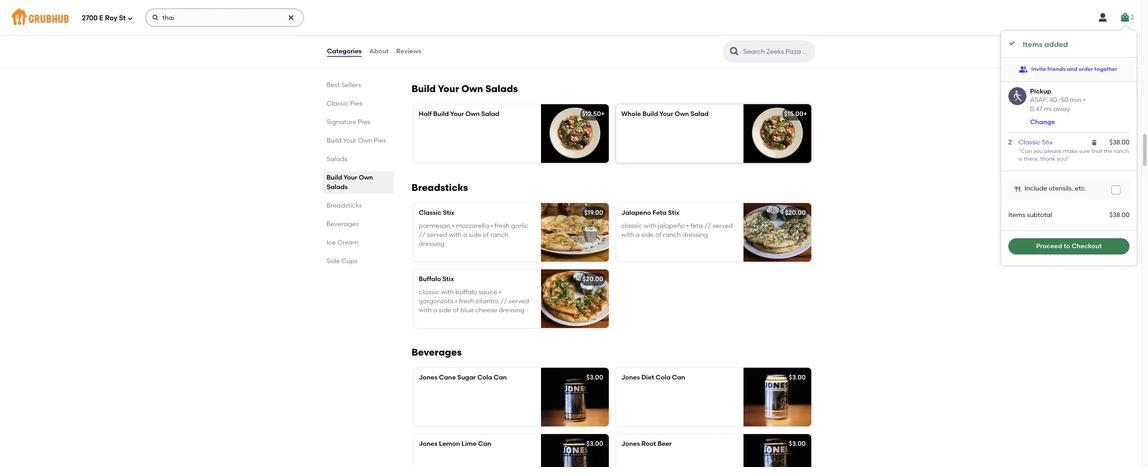 Task type: locate. For each thing, give the bounding box(es) containing it.
fresh down buffalo on the left bottom of page
[[459, 298, 474, 306]]

reviews
[[396, 47, 421, 55]]

classic up gorgonzola
[[419, 289, 440, 296]]

jones diet cola can
[[621, 374, 685, 382]]

pies down classic pies tab
[[358, 118, 370, 126]]

your
[[438, 83, 459, 95], [450, 110, 464, 118], [660, 110, 673, 118], [343, 137, 357, 145], [344, 174, 357, 182]]

0 vertical spatial 2
[[1131, 13, 1134, 21]]

ranch inside classic with jalapeño  •  feta // served with a side of ranch dressing
[[663, 231, 681, 239]]

side inside classic with jalapeño  •  feta // served with a side of ranch dressing
[[641, 231, 654, 239]]

pies inside signature pies tab
[[358, 118, 370, 126]]

0 horizontal spatial $20.00
[[583, 276, 603, 284]]

subtotal
[[1027, 211, 1052, 219]]

" up is
[[1019, 148, 1021, 154]]

0 horizontal spatial 2
[[1009, 139, 1012, 147]]

0 vertical spatial $20.00
[[785, 209, 806, 217]]

$3.00 for jones lemon lime can
[[587, 441, 603, 449]]

friends
[[1048, 66, 1066, 72]]

fresh
[[495, 222, 510, 230], [459, 298, 474, 306]]

of inside classic with jalapeño  •  feta // served with a side of ranch dressing
[[655, 231, 662, 239]]

pies
[[350, 100, 363, 108], [358, 118, 370, 126], [374, 137, 386, 145]]

diet
[[642, 374, 654, 382]]

dressing down parmesan
[[419, 241, 445, 248]]

ice cream tab
[[327, 238, 390, 248]]

1 vertical spatial classic
[[419, 289, 440, 296]]

proceed
[[1036, 243, 1063, 250]]

can right diet
[[672, 374, 685, 382]]

build inside tab
[[327, 174, 342, 182]]

with down gorgonzola
[[419, 307, 432, 315]]

cola right sugar
[[477, 374, 492, 382]]

//
[[705, 222, 711, 230], [419, 231, 426, 239], [501, 298, 507, 306]]

1 horizontal spatial $20.00
[[785, 209, 806, 217]]

$15.00 +
[[784, 110, 807, 118]]

1 + from the left
[[601, 110, 605, 118]]

build your own salads
[[412, 83, 518, 95], [327, 174, 373, 191]]

Search for food, convenience, alcohol... search field
[[146, 9, 304, 27]]

served right feta
[[713, 222, 733, 230]]

1 horizontal spatial cola
[[656, 374, 671, 382]]

items added tooltip
[[1001, 25, 1137, 266]]

pickup
[[1030, 87, 1052, 95]]

0 horizontal spatial beverages
[[327, 221, 359, 228]]

0 horizontal spatial served
[[427, 231, 447, 239]]

side inside classic with buffalo sauce  • gorgonzola  •  fresh cilantro // served with a side of blue cheese dressing
[[439, 307, 451, 315]]

stix
[[1042, 139, 1053, 147], [443, 209, 454, 217], [668, 209, 680, 217], [443, 276, 454, 284]]

1 horizontal spatial classic
[[419, 209, 442, 217]]

classic stix up you
[[1019, 139, 1053, 147]]

0 horizontal spatial +
[[601, 110, 605, 118]]

0 horizontal spatial a
[[433, 307, 437, 315]]

2 vertical spatial served
[[509, 298, 529, 306]]

1 horizontal spatial build your own salads
[[412, 83, 518, 95]]

your up half build your own salad
[[438, 83, 459, 95]]

a
[[463, 231, 467, 239], [636, 231, 640, 239], [433, 307, 437, 315]]

1 horizontal spatial side
[[469, 231, 481, 239]]

can up there,
[[1021, 148, 1032, 154]]

parmesan
[[419, 222, 450, 230]]

0 horizontal spatial classic stix
[[419, 209, 454, 217]]

ranch inside " can you please make sure that the ranch is there, thank you!
[[1114, 148, 1129, 154]]

signature pies
[[327, 118, 370, 126]]

svg image
[[1098, 12, 1109, 23], [128, 16, 133, 21], [1091, 139, 1098, 147], [1014, 186, 1021, 193], [1114, 187, 1119, 193]]

away
[[1053, 106, 1070, 113]]

with down mozzarella
[[449, 231, 462, 239]]

jones root beer image
[[744, 435, 811, 468]]

beverages up ice cream
[[327, 221, 359, 228]]

dressing inside the parmesan •  mozzarella • fresh garlic // served with a side of ranch dressing
[[419, 241, 445, 248]]

jones left diet
[[621, 374, 640, 382]]

1 vertical spatial classic stix
[[419, 209, 454, 217]]

served down parmesan
[[427, 231, 447, 239]]

there,
[[1024, 156, 1039, 162]]

mi
[[1044, 106, 1052, 113]]

1 vertical spatial "
[[1068, 156, 1070, 162]]

classic stix image
[[541, 204, 609, 262]]

salads inside "tab"
[[327, 156, 347, 163]]

2 vertical spatial //
[[501, 298, 507, 306]]

your down salads "tab"
[[344, 174, 357, 182]]

$3.00 for jones diet cola can
[[789, 374, 806, 382]]

salad
[[481, 110, 499, 118], [691, 110, 709, 118]]

fresh left garlic at left
[[495, 222, 510, 230]]

can
[[1021, 148, 1032, 154], [494, 374, 507, 382], [672, 374, 685, 382], [478, 441, 491, 449]]

" for " can you please make sure that the ranch is there, thank you!
[[1019, 148, 1021, 154]]

2 vertical spatial salads
[[327, 184, 348, 191]]

sugar
[[457, 374, 476, 382]]

0 horizontal spatial cola
[[477, 374, 492, 382]]

1 horizontal spatial classic stix
[[1019, 139, 1053, 147]]

1 vertical spatial pies
[[358, 118, 370, 126]]

2 horizontal spatial side
[[641, 231, 654, 239]]

of down mozzarella
[[483, 231, 489, 239]]

items left subtotal
[[1009, 211, 1026, 219]]

stix inside 'items added' tooltip
[[1042, 139, 1053, 147]]

•
[[1083, 96, 1086, 104], [452, 222, 454, 230], [491, 222, 493, 230], [687, 222, 689, 230], [499, 289, 501, 296], [455, 298, 458, 306]]

1 horizontal spatial served
[[509, 298, 529, 306]]

2 horizontal spatial ranch
[[1114, 148, 1129, 154]]

$3.00 for jones root beer
[[789, 441, 806, 449]]

classic inside tab
[[327, 100, 349, 108]]

1 horizontal spatial salad
[[691, 110, 709, 118]]

0 vertical spatial salads
[[485, 83, 518, 95]]

breadsticks inside tab
[[327, 202, 362, 210]]

2 horizontal spatial a
[[636, 231, 640, 239]]

side down jalapeno feta stix
[[641, 231, 654, 239]]

pickup asap, 40–50 min • 0.47 mi away
[[1030, 87, 1086, 113]]

pies for classic pies
[[350, 100, 363, 108]]

1 horizontal spatial ranch
[[663, 231, 681, 239]]

0 vertical spatial served
[[713, 222, 733, 230]]

build your own pies
[[327, 137, 386, 145]]

" inside " can you please make sure that the ranch is there, thank you!
[[1019, 148, 1021, 154]]

0 vertical spatial beverages
[[327, 221, 359, 228]]

$15.00
[[784, 110, 804, 118]]

0 horizontal spatial classic
[[419, 289, 440, 296]]

• right the min
[[1083, 96, 1086, 104]]

0 horizontal spatial side
[[439, 307, 451, 315]]

2 horizontal spatial of
[[655, 231, 662, 239]]

• right mozzarella
[[491, 222, 493, 230]]

invite
[[1032, 66, 1046, 72]]

0 horizontal spatial "
[[1019, 148, 1021, 154]]

gorgonzola
[[419, 298, 454, 306]]

with
[[644, 222, 657, 230], [449, 231, 462, 239], [621, 231, 634, 239], [441, 289, 454, 296], [419, 307, 432, 315]]

1 vertical spatial salads
[[327, 156, 347, 163]]

with inside the parmesan •  mozzarella • fresh garlic // served with a side of ranch dressing
[[449, 231, 462, 239]]

1 horizontal spatial a
[[463, 231, 467, 239]]

build your own salads down salads "tab"
[[327, 174, 373, 191]]

with down jalapeno feta stix
[[644, 222, 657, 230]]

1 vertical spatial items
[[1009, 211, 1026, 219]]

a down mozzarella
[[463, 231, 467, 239]]

1 horizontal spatial //
[[501, 298, 507, 306]]

• inside classic with jalapeño  •  feta // served with a side of ranch dressing
[[687, 222, 689, 230]]

// right feta
[[705, 222, 711, 230]]

side
[[469, 231, 481, 239], [641, 231, 654, 239], [439, 307, 451, 315]]

classic inside classic with buffalo sauce  • gorgonzola  •  fresh cilantro // served with a side of blue cheese dressing
[[419, 289, 440, 296]]

can right sugar
[[494, 374, 507, 382]]

salad for whole build your own salad
[[691, 110, 709, 118]]

2 horizontal spatial served
[[713, 222, 733, 230]]

served inside classic with jalapeño  •  feta // served with a side of ranch dressing
[[713, 222, 733, 230]]

0 vertical spatial //
[[705, 222, 711, 230]]

jones
[[419, 374, 438, 382], [621, 374, 640, 382], [419, 441, 438, 449], [621, 441, 640, 449]]

pies inside build your own pies tab
[[374, 137, 386, 145]]

1 horizontal spatial of
[[483, 231, 489, 239]]

jones left 'root'
[[621, 441, 640, 449]]

1 vertical spatial dressing
[[419, 241, 445, 248]]

own inside tab
[[359, 174, 373, 182]]

pies up salads "tab"
[[374, 137, 386, 145]]

breadsticks up beverages tab
[[327, 202, 362, 210]]

own
[[461, 83, 483, 95], [466, 110, 480, 118], [675, 110, 689, 118], [358, 137, 372, 145], [359, 174, 373, 182]]

0 horizontal spatial classic
[[327, 100, 349, 108]]

1 vertical spatial 2
[[1009, 139, 1012, 147]]

stix up 'jalapeño'
[[668, 209, 680, 217]]

build up half
[[412, 83, 436, 95]]

0 vertical spatial pies
[[350, 100, 363, 108]]

blue
[[461, 307, 474, 315]]

include utensils, etc.
[[1025, 185, 1087, 193]]

0 vertical spatial dressing
[[683, 231, 708, 239]]

served
[[713, 222, 733, 230], [427, 231, 447, 239], [509, 298, 529, 306]]

dressing inside classic with buffalo sauce  • gorgonzola  •  fresh cilantro // served with a side of blue cheese dressing
[[499, 307, 525, 315]]

18th green image
[[541, 6, 609, 65]]

2 vertical spatial dressing
[[499, 307, 525, 315]]

jalapeno feta stix image
[[744, 204, 811, 262]]

0 vertical spatial breadsticks
[[412, 182, 468, 194]]

jones for jones diet cola can
[[621, 374, 640, 382]]

classic inside 'items added' tooltip
[[1019, 139, 1041, 147]]

2 vertical spatial pies
[[374, 137, 386, 145]]

jalapeno
[[621, 209, 651, 217]]

jones left cane
[[419, 374, 438, 382]]

stix right buffalo
[[443, 276, 454, 284]]

1 salad from the left
[[481, 110, 499, 118]]

" down make
[[1068, 156, 1070, 162]]

items subtotal
[[1009, 211, 1052, 219]]

jones cane sugar cola can image
[[541, 369, 609, 427]]

breadsticks up parmesan
[[412, 182, 468, 194]]

2 horizontal spatial classic
[[1019, 139, 1041, 147]]

0 vertical spatial classic
[[327, 100, 349, 108]]

build down signature
[[327, 137, 342, 145]]

0 horizontal spatial of
[[453, 307, 459, 315]]

best
[[327, 81, 340, 89]]

dressing right cheese
[[499, 307, 525, 315]]

pies inside classic pies tab
[[350, 100, 363, 108]]

ranch inside the parmesan •  mozzarella • fresh garlic // served with a side of ranch dressing
[[491, 231, 509, 239]]

salads
[[485, 83, 518, 95], [327, 156, 347, 163], [327, 184, 348, 191]]

ranch
[[1114, 148, 1129, 154], [491, 231, 509, 239], [663, 231, 681, 239]]

// right cilantro
[[501, 298, 507, 306]]

2 inside 'items added' tooltip
[[1009, 139, 1012, 147]]

1 vertical spatial $20.00
[[583, 276, 603, 284]]

2 $38.00 from the top
[[1110, 211, 1130, 219]]

0 vertical spatial $38.00
[[1110, 139, 1130, 147]]

classic up you
[[1019, 139, 1041, 147]]

1 vertical spatial classic
[[1019, 139, 1041, 147]]

1 $38.00 from the top
[[1110, 139, 1130, 147]]

1 horizontal spatial "
[[1068, 156, 1070, 162]]

pies up signature pies tab
[[350, 100, 363, 108]]

1 horizontal spatial fresh
[[495, 222, 510, 230]]

0 horizontal spatial ranch
[[491, 231, 509, 239]]

classic up signature
[[327, 100, 349, 108]]

salad for half build your own salad
[[481, 110, 499, 118]]

a down jalapeno
[[636, 231, 640, 239]]

classic stix up parmesan
[[419, 209, 454, 217]]

svg image
[[1120, 12, 1131, 23], [152, 14, 159, 21], [288, 14, 295, 21], [1009, 40, 1016, 47]]

ice
[[327, 239, 336, 247]]

jones left lemon
[[419, 441, 438, 449]]

pickup icon image
[[1009, 87, 1027, 105]]

0 horizontal spatial breadsticks
[[327, 202, 362, 210]]

1 horizontal spatial +
[[804, 110, 807, 118]]

classic stix link
[[1019, 139, 1053, 147]]

0 vertical spatial items
[[1023, 40, 1043, 49]]

classic
[[621, 222, 642, 230], [419, 289, 440, 296]]

1 vertical spatial build your own salads
[[327, 174, 373, 191]]

40–50
[[1050, 96, 1069, 104]]

$3.00
[[587, 374, 603, 382], [789, 374, 806, 382], [587, 441, 603, 449], [789, 441, 806, 449]]

main navigation navigation
[[0, 0, 1142, 35]]

with down jalapeno
[[621, 231, 634, 239]]

0 horizontal spatial fresh
[[459, 298, 474, 306]]

to
[[1064, 243, 1070, 250]]

beverages inside tab
[[327, 221, 359, 228]]

2 + from the left
[[804, 110, 807, 118]]

0 vertical spatial "
[[1019, 148, 1021, 154]]

beer
[[658, 441, 672, 449]]

items left added
[[1023, 40, 1043, 49]]

sure
[[1079, 148, 1090, 154]]

svg image right st
[[128, 16, 133, 21]]

2 button
[[1120, 9, 1134, 26]]

" for "
[[1068, 156, 1070, 162]]

beverages up cane
[[412, 347, 462, 359]]

• left feta
[[687, 222, 689, 230]]

signature pies tab
[[327, 118, 390, 127]]

2 horizontal spatial //
[[705, 222, 711, 230]]

0 horizontal spatial build your own salads
[[327, 174, 373, 191]]

items for items subtotal
[[1009, 211, 1026, 219]]

side down gorgonzola
[[439, 307, 451, 315]]

classic stix
[[1019, 139, 1053, 147], [419, 209, 454, 217]]

0 vertical spatial fresh
[[495, 222, 510, 230]]

of left blue
[[453, 307, 459, 315]]

classic inside classic with jalapeño  •  feta // served with a side of ranch dressing
[[621, 222, 642, 230]]

items for items added
[[1023, 40, 1043, 49]]

cola right diet
[[656, 374, 671, 382]]

build your own pies tab
[[327, 136, 390, 146]]

of down 'jalapeño'
[[655, 231, 662, 239]]

1 horizontal spatial 2
[[1131, 13, 1134, 21]]

2
[[1131, 13, 1134, 21], [1009, 139, 1012, 147]]

build
[[412, 83, 436, 95], [433, 110, 449, 118], [643, 110, 658, 118], [327, 137, 342, 145], [327, 174, 342, 182]]

can inside " can you please make sure that the ranch is there, thank you!
[[1021, 148, 1032, 154]]

asap,
[[1030, 96, 1048, 104]]

2700 e roy st
[[82, 14, 126, 22]]

0 horizontal spatial dressing
[[419, 241, 445, 248]]

0 horizontal spatial salad
[[481, 110, 499, 118]]

1 vertical spatial served
[[427, 231, 447, 239]]

1 vertical spatial fresh
[[459, 298, 474, 306]]

jones for jones cane sugar cola can
[[419, 374, 438, 382]]

dressing down feta
[[683, 231, 708, 239]]

lime
[[462, 441, 477, 449]]

your down signature pies in the left of the page
[[343, 137, 357, 145]]

a down gorgonzola
[[433, 307, 437, 315]]

$38.00
[[1110, 139, 1130, 147], [1110, 211, 1130, 219]]

beverages tab
[[327, 220, 390, 229]]

0 vertical spatial classic stix
[[1019, 139, 1053, 147]]

// inside classic with buffalo sauce  • gorgonzola  •  fresh cilantro // served with a side of blue cheese dressing
[[501, 298, 507, 306]]

1 vertical spatial breadsticks
[[327, 202, 362, 210]]

2 inside button
[[1131, 13, 1134, 21]]

that
[[1092, 148, 1103, 154]]

" can you please make sure that the ranch is there, thank you!
[[1019, 148, 1129, 162]]

0 horizontal spatial //
[[419, 231, 426, 239]]

1 horizontal spatial beverages
[[412, 347, 462, 359]]

classic for classic with buffalo sauce  • gorgonzola  •  fresh cilantro // served with a side of blue cheese dressing
[[419, 289, 440, 296]]

build down salads "tab"
[[327, 174, 342, 182]]

whole build your own salad image
[[744, 105, 811, 163]]

jalapeno feta stix
[[621, 209, 680, 217]]

served right cilantro
[[509, 298, 529, 306]]

1 vertical spatial $38.00
[[1110, 211, 1130, 219]]

classic down jalapeno
[[621, 222, 642, 230]]

2 horizontal spatial dressing
[[683, 231, 708, 239]]

// down parmesan
[[419, 231, 426, 239]]

• right sauce
[[499, 289, 501, 296]]

stix up please
[[1042, 139, 1053, 147]]

classic up parmesan
[[419, 209, 442, 217]]

mozzarella
[[456, 222, 489, 230]]

1 vertical spatial //
[[419, 231, 426, 239]]

1 horizontal spatial dressing
[[499, 307, 525, 315]]

0 vertical spatial classic
[[621, 222, 642, 230]]

2 salad from the left
[[691, 110, 709, 118]]

build your own salads up half build your own salad
[[412, 83, 518, 95]]

svg image left include
[[1014, 186, 1021, 193]]

cheese
[[475, 307, 497, 315]]

build inside tab
[[327, 137, 342, 145]]

side down mozzarella
[[469, 231, 481, 239]]

1 horizontal spatial classic
[[621, 222, 642, 230]]

sellers
[[341, 81, 361, 89]]

2 cola from the left
[[656, 374, 671, 382]]



Task type: describe. For each thing, give the bounding box(es) containing it.
build your own salads tab
[[327, 173, 390, 192]]

proceed to checkout
[[1036, 243, 1102, 250]]

please
[[1044, 148, 1062, 154]]

invite friends and order together
[[1032, 66, 1118, 72]]

best sellers tab
[[327, 80, 390, 90]]

best sellers
[[327, 81, 361, 89]]

checkout
[[1072, 243, 1102, 250]]

1 vertical spatial beverages
[[412, 347, 462, 359]]

order
[[1079, 66, 1093, 72]]

cream
[[337, 239, 359, 247]]

svg image left 2 button
[[1098, 12, 1109, 23]]

• right parmesan
[[452, 222, 454, 230]]

thank
[[1040, 156, 1056, 162]]

change
[[1030, 119, 1055, 126]]

root
[[642, 441, 656, 449]]

svg image right etc.
[[1114, 187, 1119, 193]]

utensils,
[[1049, 185, 1074, 193]]

build your own salads inside tab
[[327, 174, 373, 191]]

lemon
[[439, 441, 460, 449]]

roy
[[105, 14, 117, 22]]

the
[[1104, 148, 1113, 154]]

$12.50
[[582, 110, 601, 118]]

own inside tab
[[358, 137, 372, 145]]

about
[[369, 47, 389, 55]]

$19.00
[[584, 209, 603, 217]]

jones cane sugar cola can
[[419, 374, 507, 382]]

dressing inside classic with jalapeño  •  feta // served with a side of ranch dressing
[[683, 231, 708, 239]]

• down buffalo on the left bottom of page
[[455, 298, 458, 306]]

jones for jones root beer
[[621, 441, 640, 449]]

classic stix inside 'items added' tooltip
[[1019, 139, 1053, 147]]

salads inside tab
[[327, 184, 348, 191]]

sauce
[[479, 289, 497, 296]]

classic for classic with jalapeño  •  feta // served with a side of ranch dressing
[[621, 222, 642, 230]]

parmesan •  mozzarella • fresh garlic // served with a side of ranch dressing
[[419, 222, 529, 248]]

signature
[[327, 118, 356, 126]]

classic for classic pies tab
[[327, 100, 349, 108]]

1 horizontal spatial breadsticks
[[412, 182, 468, 194]]

$12.50 +
[[582, 110, 605, 118]]

you
[[1034, 148, 1043, 154]]

search icon image
[[729, 46, 740, 57]]

whole build your own salad
[[621, 110, 709, 118]]

side cups
[[327, 258, 358, 265]]

jones root beer
[[621, 441, 672, 449]]

with up gorgonzola
[[441, 289, 454, 296]]

together
[[1095, 66, 1118, 72]]

feta
[[691, 222, 703, 230]]

• inside the pickup asap, 40–50 min • 0.47 mi away
[[1083, 96, 1086, 104]]

is
[[1019, 156, 1023, 162]]

min
[[1070, 96, 1082, 104]]

salads tab
[[327, 155, 390, 164]]

a inside classic with jalapeño  •  feta // served with a side of ranch dressing
[[636, 231, 640, 239]]

side cups tab
[[327, 257, 390, 266]]

feta
[[653, 209, 667, 217]]

build right whole
[[643, 110, 658, 118]]

cilantro
[[476, 298, 499, 306]]

e
[[99, 14, 103, 22]]

Search Zeeks Pizza Capitol Hill search field
[[743, 47, 812, 56]]

classic with buffalo sauce  • gorgonzola  •  fresh cilantro // served with a side of blue cheese dressing
[[419, 289, 529, 315]]

your inside build your own salads
[[344, 174, 357, 182]]

categories button
[[327, 35, 362, 68]]

1 cola from the left
[[477, 374, 492, 382]]

jones lemon lime can
[[419, 441, 491, 449]]

classic pies tab
[[327, 99, 390, 109]]

change button
[[1030, 118, 1055, 127]]

jalapeño
[[658, 222, 685, 230]]

0 vertical spatial build your own salads
[[412, 83, 518, 95]]

side
[[327, 258, 340, 265]]

half build your own salad image
[[541, 105, 609, 163]]

garlic
[[511, 222, 529, 230]]

stix up parmesan
[[443, 209, 454, 217]]

svg image up "that"
[[1091, 139, 1098, 147]]

whole
[[621, 110, 641, 118]]

of inside classic with buffalo sauce  • gorgonzola  •  fresh cilantro // served with a side of blue cheese dressing
[[453, 307, 459, 315]]

svg image inside 2 button
[[1120, 12, 1131, 23]]

$3.00 for jones cane sugar cola can
[[587, 374, 603, 382]]

your right half
[[450, 110, 464, 118]]

and
[[1067, 66, 1078, 72]]

jones lemon lime can image
[[541, 435, 609, 468]]

2700
[[82, 14, 98, 22]]

half build your own salad
[[419, 110, 499, 118]]

classic with jalapeño  •  feta // served with a side of ranch dressing
[[621, 222, 733, 239]]

+ for $12.50
[[601, 110, 605, 118]]

a inside classic with buffalo sauce  • gorgonzola  •  fresh cilantro // served with a side of blue cheese dressing
[[433, 307, 437, 315]]

classic for classic stix link
[[1019, 139, 1041, 147]]

fresh inside classic with buffalo sauce  • gorgonzola  •  fresh cilantro // served with a side of blue cheese dressing
[[459, 298, 474, 306]]

0.47
[[1030, 106, 1043, 113]]

proceed to checkout button
[[1009, 239, 1130, 255]]

buffalo
[[419, 276, 441, 284]]

buffalo
[[456, 289, 477, 296]]

your right whole
[[660, 110, 673, 118]]

half
[[419, 110, 432, 118]]

served inside classic with buffalo sauce  • gorgonzola  •  fresh cilantro // served with a side of blue cheese dressing
[[509, 298, 529, 306]]

$20.00 for classic with buffalo sauce  • gorgonzola  •  fresh cilantro // served with a side of blue cheese dressing
[[583, 276, 603, 284]]

$20.00 for classic with jalapeño  •  feta // served with a side of ranch dressing
[[785, 209, 806, 217]]

st
[[119, 14, 126, 22]]

of inside the parmesan •  mozzarella • fresh garlic // served with a side of ranch dressing
[[483, 231, 489, 239]]

added
[[1045, 40, 1068, 49]]

reviews button
[[396, 35, 422, 68]]

svg image inside 'items added' tooltip
[[1009, 40, 1016, 47]]

buffalo stix
[[419, 276, 454, 284]]

served inside the parmesan •  mozzarella • fresh garlic // served with a side of ranch dressing
[[427, 231, 447, 239]]

people icon image
[[1019, 65, 1028, 74]]

2 vertical spatial classic
[[419, 209, 442, 217]]

you!
[[1057, 156, 1068, 162]]

+ for $15.00
[[804, 110, 807, 118]]

side inside the parmesan •  mozzarella • fresh garlic // served with a side of ranch dressing
[[469, 231, 481, 239]]

can right lime
[[478, 441, 491, 449]]

fresh inside the parmesan •  mozzarella • fresh garlic // served with a side of ranch dressing
[[495, 222, 510, 230]]

a inside the parmesan •  mozzarella • fresh garlic // served with a side of ranch dressing
[[463, 231, 467, 239]]

categories
[[327, 47, 362, 55]]

ice cream
[[327, 239, 359, 247]]

jones for jones lemon lime can
[[419, 441, 438, 449]]

about button
[[369, 35, 389, 68]]

breadsticks tab
[[327, 201, 390, 211]]

// inside the parmesan •  mozzarella • fresh garlic // served with a side of ranch dressing
[[419, 231, 426, 239]]

buffalo stix image
[[541, 270, 609, 329]]

// inside classic with jalapeño  •  feta // served with a side of ranch dressing
[[705, 222, 711, 230]]

items added
[[1023, 40, 1068, 49]]

jones diet cola can image
[[744, 369, 811, 427]]

classic pies
[[327, 100, 363, 108]]

build right half
[[433, 110, 449, 118]]

invite friends and order together button
[[1019, 61, 1118, 78]]

cups
[[341, 258, 358, 265]]

cane
[[439, 374, 456, 382]]

make
[[1063, 148, 1078, 154]]

include
[[1025, 185, 1048, 193]]

your inside tab
[[343, 137, 357, 145]]

pies for signature pies
[[358, 118, 370, 126]]



Task type: vqa. For each thing, say whether or not it's contained in the screenshot.
Delivery: 10:00am–11:20pm
no



